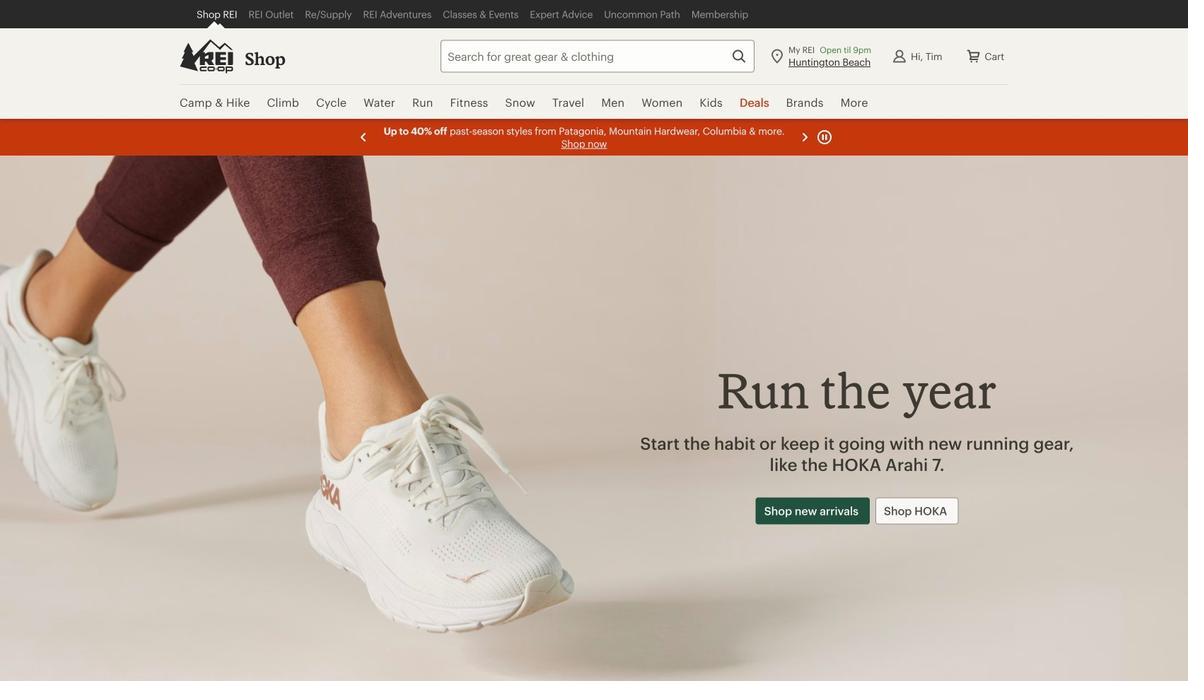 Task type: locate. For each thing, give the bounding box(es) containing it.
None search field
[[415, 40, 755, 73]]

None field
[[441, 40, 755, 73]]

previous message image
[[355, 129, 372, 146]]

the new hoka arahi 7. add some crisp to your run. image
[[0, 156, 1189, 681]]

shopping cart is empty image
[[965, 48, 982, 65]]

banner
[[0, 0, 1189, 120]]

promotional messages marquee
[[0, 119, 1189, 156]]

rei co-op, go to rei.com home page image
[[180, 39, 233, 73]]

Search for great gear & clothing text field
[[441, 40, 755, 73]]



Task type: describe. For each thing, give the bounding box(es) containing it.
pause banner message scrolling image
[[817, 129, 833, 146]]

next message image
[[797, 129, 814, 146]]

search image
[[731, 48, 748, 65]]



Task type: vqa. For each thing, say whether or not it's contained in the screenshot.
promotional messages marquee
yes



